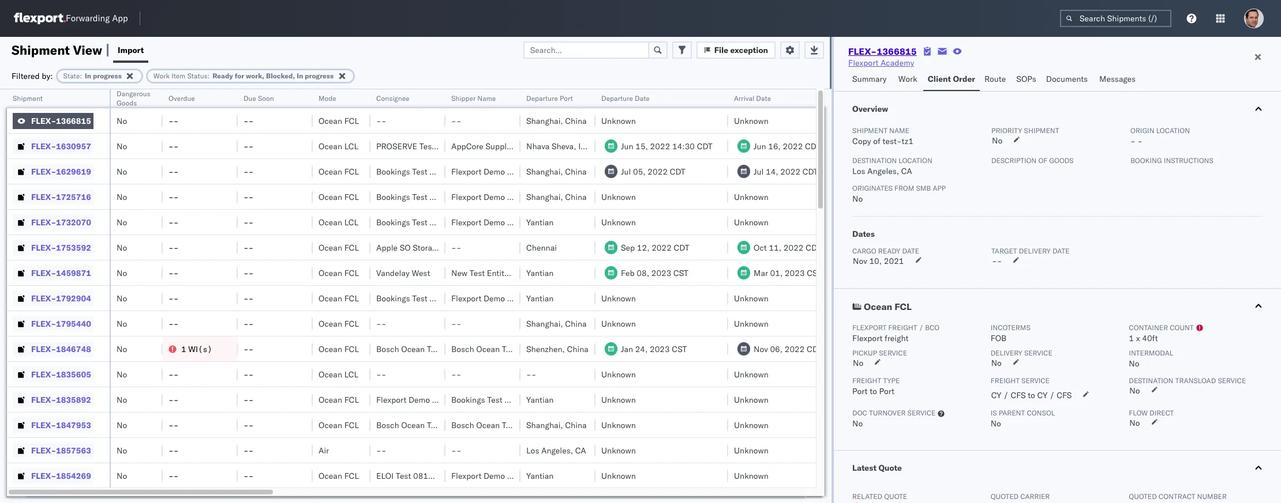 Task type: vqa. For each thing, say whether or not it's contained in the screenshot.
date associated with --
yes



Task type: describe. For each thing, give the bounding box(es) containing it.
flex- for flex-1792904 button
[[31, 293, 56, 304]]

related quote
[[852, 493, 907, 501]]

1 cy from the left
[[991, 391, 1002, 401]]

1857563
[[56, 446, 91, 456]]

ocean for 1795440
[[319, 319, 342, 329]]

consol
[[1027, 409, 1055, 418]]

fcl for flex-1629619
[[344, 166, 359, 177]]

x
[[1136, 334, 1140, 344]]

ocean for 1846748
[[319, 344, 342, 355]]

related
[[852, 493, 882, 501]]

shipper for flex-1732070
[[507, 217, 536, 228]]

dangerous goods
[[117, 89, 150, 107]]

delivery service
[[991, 349, 1052, 358]]

ocean lcl for proserve test account
[[319, 141, 358, 151]]

flex-1629619
[[31, 166, 91, 177]]

intermodal no
[[1129, 349, 1173, 369]]

flex-1630957 button
[[13, 138, 93, 154]]

flex- for flex-1459871 button
[[31, 268, 56, 278]]

shipper name button
[[446, 92, 509, 103]]

2022 for 14,
[[780, 166, 800, 177]]

mar
[[754, 268, 768, 278]]

2023 for 24,
[[650, 344, 670, 355]]

flex-1795440 button
[[13, 316, 93, 332]]

location for los angeles, ca
[[899, 156, 932, 165]]

flex-1795440
[[31, 319, 91, 329]]

cst for mar 01, 2023 cst
[[807, 268, 822, 278]]

west
[[412, 268, 430, 278]]

fob
[[991, 334, 1007, 344]]

1 for 1 x 40ft
[[1129, 334, 1134, 344]]

co. for 1732070
[[538, 217, 549, 228]]

container
[[1129, 324, 1168, 332]]

1459871
[[56, 268, 91, 278]]

flow
[[1129, 409, 1148, 418]]

fcl for flex-1792904
[[344, 293, 359, 304]]

sops button
[[1012, 69, 1042, 91]]

ocean fcl for flex-1792904
[[319, 293, 359, 304]]

/ inside flexport freight / bco flexport freight
[[919, 324, 923, 332]]

flex- for flex-1795440 'button' on the left
[[31, 319, 56, 329]]

jan
[[621, 344, 633, 355]]

flex- for flex-1630957 button in the left top of the page
[[31, 141, 56, 151]]

direct
[[1150, 409, 1174, 418]]

booking
[[1131, 156, 1162, 165]]

departure for departure date
[[601, 94, 633, 103]]

cdt for jun 16, 2022 cdt
[[805, 141, 821, 151]]

cargo ready date
[[852, 247, 919, 256]]

quoted carrier
[[991, 493, 1050, 501]]

12,
[[637, 243, 650, 253]]

work item status : ready for work, blocked, in progress
[[153, 71, 334, 80]]

1847953
[[56, 420, 91, 431]]

ocean fcl for flex-1629619
[[319, 166, 359, 177]]

origin
[[1131, 126, 1155, 135]]

flex- for flex-1366815 button
[[31, 116, 56, 126]]

apple
[[376, 243, 398, 253]]

forwarding
[[66, 13, 110, 24]]

nov 06, 2022 cdt
[[754, 344, 822, 355]]

destination transload service
[[1129, 377, 1246, 385]]

bookings for flex-1792904
[[376, 293, 410, 304]]

fcl inside 'button'
[[895, 301, 912, 313]]

description of goods
[[991, 156, 1074, 165]]

shenzhen, china
[[526, 344, 589, 355]]

flex- for flex-1846748 button
[[31, 344, 56, 355]]

flex-1366815 button
[[13, 113, 93, 129]]

co. for 1725716
[[538, 192, 549, 202]]

flexport demo shipper co. for 1792904
[[451, 293, 549, 304]]

16,
[[768, 141, 781, 151]]

1 for 1 wi(s)
[[181, 344, 186, 355]]

1366815 inside button
[[56, 116, 91, 126]]

nov for nov 10, 2021
[[853, 256, 867, 267]]

vandelay
[[376, 268, 410, 278]]

port inside button
[[560, 94, 573, 103]]

2022 for 05,
[[648, 166, 668, 177]]

demo for 1732070
[[484, 217, 505, 228]]

ocean fcl for flex-1366815
[[319, 116, 359, 126]]

sep
[[621, 243, 635, 253]]

(do
[[443, 243, 460, 253]]

consignee for flex-1725716
[[430, 192, 468, 202]]

apple so storage (do not use)
[[376, 243, 501, 253]]

incoterms
[[991, 324, 1031, 332]]

shanghai, china for flex-1629619
[[526, 166, 587, 177]]

1835892
[[56, 395, 91, 405]]

resize handle column header for shipment
[[96, 89, 110, 504]]

work button
[[894, 69, 923, 91]]

0 horizontal spatial app
[[112, 13, 128, 24]]

target
[[991, 247, 1017, 256]]

china for flex-1795440
[[565, 319, 587, 329]]

service up service
[[1024, 349, 1052, 358]]

bookings test consignee for flex-1792904
[[376, 293, 468, 304]]

ocean for 1725716
[[319, 192, 342, 202]]

no inside "originates from smb app no"
[[852, 194, 863, 204]]

jun 16, 2022 cdt
[[754, 141, 821, 151]]

departure date button
[[596, 92, 717, 103]]

01,
[[770, 268, 783, 278]]

flexport. image
[[14, 13, 66, 24]]

service
[[1021, 377, 1050, 385]]

flexport academy link
[[848, 57, 914, 69]]

yantian for flex-1459871
[[526, 268, 554, 278]]

los inside destination location los angeles, ca
[[852, 166, 865, 177]]

ocean for 1792904
[[319, 293, 342, 304]]

2022 for 06,
[[785, 344, 805, 355]]

ocean fcl for flex-1854269
[[319, 471, 359, 482]]

feb
[[621, 268, 635, 278]]

lcl for proserve
[[344, 141, 358, 151]]

state
[[63, 71, 80, 80]]

resize handle column header for shipper name
[[507, 89, 521, 504]]

shenzhen,
[[526, 344, 565, 355]]

name for shipper name
[[477, 94, 496, 103]]

demo for 1854269
[[484, 471, 505, 482]]

summary button
[[848, 69, 894, 91]]

10,
[[869, 256, 882, 267]]

no inside is parent consol no
[[991, 419, 1001, 429]]

1 horizontal spatial /
[[1004, 391, 1009, 401]]

name for shipment name copy of test-tz1
[[889, 126, 909, 135]]

dangerous goods button
[[111, 87, 158, 108]]

14,
[[766, 166, 778, 177]]

doc turnover service
[[852, 409, 936, 418]]

destination for los
[[852, 156, 897, 165]]

flexport demo shipper co. for 1854269
[[451, 471, 549, 482]]

fcl for flex-1366815
[[344, 116, 359, 126]]

flexport academy
[[848, 58, 914, 68]]

flex- for 'flex-1835892' "button"
[[31, 395, 56, 405]]

ocean for 1847953
[[319, 420, 342, 431]]

client
[[928, 74, 951, 84]]

resize handle column header for mode
[[357, 89, 370, 504]]

1 vertical spatial angeles,
[[541, 446, 573, 456]]

flex-1857563
[[31, 446, 91, 456]]

ca inside destination location los angeles, ca
[[901, 166, 912, 177]]

fcl for flex-1854269
[[344, 471, 359, 482]]

import
[[118, 45, 144, 55]]

2023 for 01,
[[785, 268, 805, 278]]

flex-1459871
[[31, 268, 91, 278]]

1 in from the left
[[85, 71, 91, 80]]

flex-1629619 button
[[13, 164, 93, 180]]

service right turnover
[[908, 409, 936, 418]]

ocean lcl for bookings test consignee
[[319, 217, 358, 228]]

ltd
[[513, 141, 525, 151]]

description
[[991, 156, 1037, 165]]

cdt for sep 12, 2022 cdt
[[674, 243, 689, 253]]

service down flexport freight / bco flexport freight
[[879, 349, 907, 358]]

flex-1792904
[[31, 293, 91, 304]]

mar 01, 2023 cst
[[754, 268, 822, 278]]

fcl for flex-1753592
[[344, 243, 359, 253]]

2022 for 12,
[[652, 243, 672, 253]]

co. for 1854269
[[538, 471, 549, 482]]

item
[[171, 71, 185, 80]]

4 resize handle column header from the left
[[299, 89, 313, 504]]

consignee inside button
[[376, 94, 409, 103]]

flexport demo shipper co. for 1725716
[[451, 192, 549, 202]]

ocean lcl for --
[[319, 370, 358, 380]]

ocean inside 'button'
[[864, 301, 892, 313]]

resize handle column header for dangerous goods
[[149, 89, 163, 504]]

soon
[[258, 94, 274, 103]]

shanghai, china for flex-1795440
[[526, 319, 587, 329]]

fcl for flex-1846748
[[344, 344, 359, 355]]

fcl for flex-1725716
[[344, 192, 359, 202]]

due soon
[[244, 94, 274, 103]]

11,
[[769, 243, 781, 253]]

demo for 1725716
[[484, 192, 505, 202]]

nhava
[[526, 141, 550, 151]]

jul 05, 2022 cdt
[[621, 166, 685, 177]]

lcl for bookings
[[344, 217, 358, 228]]

ocean fcl for flex-1753592
[[319, 243, 359, 253]]

angeles, inside destination location los angeles, ca
[[867, 166, 899, 177]]

flex-1366815 inside button
[[31, 116, 91, 126]]

14:30
[[672, 141, 695, 151]]

shanghai, for flex-1366815
[[526, 116, 563, 126]]

demo for 1792904
[[484, 293, 505, 304]]

ocean for 1835605
[[319, 370, 342, 380]]

flex-1846748
[[31, 344, 91, 355]]

date for --
[[1053, 247, 1070, 256]]

flex-1792904 button
[[13, 291, 93, 307]]

consignee button
[[370, 92, 434, 103]]

quote
[[879, 463, 902, 474]]



Task type: locate. For each thing, give the bounding box(es) containing it.
flex- down the flex-1835605 button
[[31, 395, 56, 405]]

flexport demo shipper co. for 1629619
[[451, 166, 549, 177]]

0 vertical spatial flex-1366815
[[848, 46, 917, 57]]

2022 for 15,
[[650, 141, 670, 151]]

name inside shipment name copy of test-tz1
[[889, 126, 909, 135]]

resize handle column header for consignee
[[432, 89, 446, 504]]

3 ocean lcl from the top
[[319, 370, 358, 380]]

1 vertical spatial los
[[526, 446, 539, 456]]

shanghai, china for flex-1847953
[[526, 420, 587, 431]]

app right smb
[[933, 184, 946, 193]]

7 resize handle column header from the left
[[507, 89, 521, 504]]

china for flex-1366815
[[565, 116, 587, 126]]

departure down search... text field
[[601, 94, 633, 103]]

Search... text field
[[523, 41, 649, 59]]

date up '2021' on the right bottom of page
[[902, 247, 919, 256]]

2023 right 01,
[[785, 268, 805, 278]]

quoted
[[991, 493, 1019, 501], [1129, 493, 1157, 501]]

1 yantian from the top
[[526, 217, 554, 228]]

1 date from the left
[[902, 247, 919, 256]]

port up the sheva,
[[560, 94, 573, 103]]

cst for feb 08, 2023 cst
[[674, 268, 688, 278]]

shanghai, down nhava
[[526, 166, 563, 177]]

2021
[[884, 256, 904, 267]]

ocean for 1753592
[[319, 243, 342, 253]]

cdt
[[697, 141, 712, 151], [805, 141, 821, 151], [670, 166, 685, 177], [803, 166, 818, 177], [674, 243, 689, 253], [806, 243, 821, 253], [807, 344, 822, 355]]

progress up 'dangerous'
[[93, 71, 122, 80]]

0 horizontal spatial date
[[902, 247, 919, 256]]

1 jun from the left
[[621, 141, 633, 151]]

flex- up flex-1857563 button
[[31, 420, 56, 431]]

1 horizontal spatial jul
[[754, 166, 764, 177]]

2 cy from the left
[[1037, 391, 1048, 401]]

freight inside freight type port to port
[[852, 377, 881, 385]]

2 freight from the left
[[991, 377, 1020, 385]]

0 horizontal spatial 1
[[181, 344, 186, 355]]

departure date
[[601, 94, 650, 103]]

: down view
[[80, 71, 82, 80]]

ocean for 1366815
[[319, 116, 342, 126]]

china
[[565, 116, 587, 126], [565, 166, 587, 177], [565, 192, 587, 202], [565, 319, 587, 329], [567, 344, 589, 355], [565, 420, 587, 431]]

jun left 15,
[[621, 141, 633, 151]]

shipment inside button
[[13, 94, 43, 103]]

0 horizontal spatial quoted
[[991, 493, 1019, 501]]

0 vertical spatial name
[[477, 94, 496, 103]]

1 horizontal spatial of
[[1038, 156, 1048, 165]]

work for work item status : ready for work, blocked, in progress
[[153, 71, 170, 80]]

number
[[1197, 493, 1227, 501]]

0 vertical spatial of
[[873, 136, 881, 147]]

1 lcl from the top
[[344, 141, 358, 151]]

quoted left the carrier at the bottom right of page
[[991, 493, 1019, 501]]

15,
[[636, 141, 648, 151]]

: left ready
[[207, 71, 210, 80]]

destination for service
[[1129, 377, 1174, 385]]

0 horizontal spatial location
[[899, 156, 932, 165]]

shanghai, china for flex-1725716
[[526, 192, 587, 202]]

1 date from the left
[[635, 94, 650, 103]]

to for cy
[[1028, 391, 1035, 401]]

shipment
[[12, 42, 70, 58], [13, 94, 43, 103], [852, 126, 888, 135]]

ocean
[[319, 116, 342, 126], [319, 141, 342, 151], [319, 166, 342, 177], [319, 192, 342, 202], [319, 217, 342, 228], [319, 243, 342, 253], [319, 268, 342, 278], [319, 293, 342, 304], [864, 301, 892, 313], [319, 319, 342, 329], [319, 344, 342, 355], [401, 344, 425, 355], [476, 344, 500, 355], [319, 370, 342, 380], [319, 395, 342, 405], [319, 420, 342, 431], [401, 420, 425, 431], [476, 420, 500, 431], [319, 471, 342, 482]]

flex- inside the flex-1835605 button
[[31, 370, 56, 380]]

date for departure date
[[635, 94, 650, 103]]

2 departure from the left
[[601, 94, 633, 103]]

co. for 1629619
[[538, 166, 549, 177]]

2023 right the 08,
[[651, 268, 671, 278]]

Search Shipments (/) text field
[[1060, 10, 1172, 27]]

3 shanghai, china from the top
[[526, 192, 587, 202]]

work left item at the top
[[153, 71, 170, 80]]

shipment inside shipment name copy of test-tz1
[[852, 126, 888, 135]]

date up 15,
[[635, 94, 650, 103]]

cdt down 14:30
[[670, 166, 685, 177]]

1 horizontal spatial 1
[[1129, 334, 1134, 344]]

flex-1366815 up flexport academy
[[848, 46, 917, 57]]

port up doc
[[852, 387, 868, 397]]

consignee for flex-1792904
[[430, 293, 468, 304]]

count
[[1170, 324, 1194, 332]]

in right blocked,
[[297, 71, 303, 80]]

1 horizontal spatial location
[[1156, 126, 1190, 135]]

flex- inside flex-1857563 button
[[31, 446, 56, 456]]

name up appcore supply ltd
[[477, 94, 496, 103]]

fcl for flex-1847953
[[344, 420, 359, 431]]

3 resize handle column header from the left
[[224, 89, 238, 504]]

bookings
[[376, 166, 410, 177], [376, 192, 410, 202], [376, 217, 410, 228], [376, 293, 410, 304], [451, 395, 485, 405]]

0 vertical spatial app
[[112, 13, 128, 24]]

2022 right 06,
[[785, 344, 805, 355]]

flex- inside flex-1795440 'button'
[[31, 319, 56, 329]]

2 in from the left
[[297, 71, 303, 80]]

3 lcl from the top
[[344, 370, 358, 380]]

1 horizontal spatial flex-1366815
[[848, 46, 917, 57]]

shipper
[[451, 94, 476, 103], [507, 166, 536, 177], [507, 192, 536, 202], [507, 217, 536, 228], [507, 293, 536, 304], [432, 395, 460, 405], [507, 471, 536, 482]]

destination down copy
[[852, 156, 897, 165]]

flex- for flex-1857563 button
[[31, 446, 56, 456]]

yantian for flex-1732070
[[526, 217, 554, 228]]

bosch ocean test
[[376, 344, 442, 355], [451, 344, 517, 355], [376, 420, 442, 431], [451, 420, 517, 431]]

0 horizontal spatial los
[[526, 446, 539, 456]]

in right state
[[85, 71, 91, 80]]

ocean fcl for flex-1459871
[[319, 268, 359, 278]]

0 vertical spatial lcl
[[344, 141, 358, 151]]

0 horizontal spatial departure
[[526, 94, 558, 103]]

cdt right 14:30
[[697, 141, 712, 151]]

documents button
[[1042, 69, 1095, 91]]

2 horizontal spatial /
[[1050, 391, 1055, 401]]

nov down cargo
[[853, 256, 867, 267]]

latest
[[852, 463, 877, 474]]

state : in progress
[[63, 71, 122, 80]]

flex- inside flex-1459871 button
[[31, 268, 56, 278]]

5 shanghai, from the top
[[526, 420, 563, 431]]

use)
[[480, 243, 501, 253]]

departure port
[[526, 94, 573, 103]]

1366815 up the academy
[[877, 46, 917, 57]]

2022 right 15,
[[650, 141, 670, 151]]

flex-1366815 down shipment button
[[31, 116, 91, 126]]

ocean fcl for flex-1795440
[[319, 319, 359, 329]]

freight left type
[[852, 377, 881, 385]]

location inside origin location - -
[[1156, 126, 1190, 135]]

2022 right 12,
[[652, 243, 672, 253]]

pickup service
[[852, 349, 907, 358]]

parent
[[999, 409, 1025, 418]]

work for work
[[898, 74, 917, 84]]

work inside work button
[[898, 74, 917, 84]]

0 horizontal spatial destination
[[852, 156, 897, 165]]

0 vertical spatial freight
[[888, 324, 917, 332]]

cdt for jul 14, 2022 cdt
[[803, 166, 818, 177]]

to down service
[[1028, 391, 1035, 401]]

0 horizontal spatial cfs
[[1011, 391, 1026, 401]]

jun for jun 16, 2022 cdt
[[754, 141, 766, 151]]

flex- inside flex-1792904 button
[[31, 293, 56, 304]]

2 quoted from the left
[[1129, 493, 1157, 501]]

work
[[153, 71, 170, 80], [898, 74, 917, 84]]

flex- for flex-1854269 button
[[31, 471, 56, 482]]

of inside shipment name copy of test-tz1
[[873, 136, 881, 147]]

latest quote
[[852, 463, 902, 474]]

2 progress from the left
[[305, 71, 334, 80]]

0 horizontal spatial cy
[[991, 391, 1002, 401]]

flex- inside 'flex-1835892' "button"
[[31, 395, 56, 405]]

2 vertical spatial ocean lcl
[[319, 370, 358, 380]]

shipper inside button
[[451, 94, 476, 103]]

cy up is
[[991, 391, 1002, 401]]

service right the transload
[[1218, 377, 1246, 385]]

quoted left contract
[[1129, 493, 1157, 501]]

flex- inside flex-1630957 button
[[31, 141, 56, 151]]

1 horizontal spatial angeles,
[[867, 166, 899, 177]]

priority
[[991, 126, 1022, 135]]

1 ocean lcl from the top
[[319, 141, 358, 151]]

1 vertical spatial shipment
[[13, 94, 43, 103]]

test
[[419, 141, 435, 151], [412, 166, 427, 177], [412, 192, 427, 202], [412, 217, 427, 228], [470, 268, 485, 278], [412, 293, 427, 304], [427, 344, 442, 355], [502, 344, 517, 355], [487, 395, 502, 405], [427, 420, 442, 431], [502, 420, 517, 431], [396, 471, 411, 482]]

cdt down jun 16, 2022 cdt
[[803, 166, 818, 177]]

shanghai, china for flex-1366815
[[526, 116, 587, 126]]

0 horizontal spatial work
[[153, 71, 170, 80]]

departure up nhava
[[526, 94, 558, 103]]

2022 right 05, at the top of page
[[648, 166, 668, 177]]

ocean for 1629619
[[319, 166, 342, 177]]

0 horizontal spatial :
[[80, 71, 82, 80]]

shanghai, up los angeles, ca
[[526, 420, 563, 431]]

1 freight from the left
[[852, 377, 881, 385]]

2 : from the left
[[207, 71, 210, 80]]

flex- inside flex-1725716 button
[[31, 192, 56, 202]]

cst right the 24,
[[672, 344, 687, 355]]

:
[[80, 71, 82, 80], [207, 71, 210, 80]]

freight up pickup service on the right of the page
[[885, 334, 909, 344]]

shipment up copy
[[852, 126, 888, 135]]

1 horizontal spatial progress
[[305, 71, 334, 80]]

import button
[[113, 37, 148, 63]]

flex- up flex-1459871 button
[[31, 243, 56, 253]]

flex-1847953
[[31, 420, 91, 431]]

1 shanghai, china from the top
[[526, 116, 587, 126]]

booking instructions
[[1131, 156, 1214, 165]]

destination down the intermodal no
[[1129, 377, 1174, 385]]

to inside freight type port to port
[[870, 387, 877, 397]]

jul left 14,
[[754, 166, 764, 177]]

delivery
[[991, 349, 1022, 358]]

0 vertical spatial ca
[[901, 166, 912, 177]]

1 horizontal spatial departure
[[601, 94, 633, 103]]

quoted for quoted carrier
[[991, 493, 1019, 501]]

1 horizontal spatial work
[[898, 74, 917, 84]]

nov left 06,
[[754, 344, 768, 355]]

flex- down flex-1795440 'button' on the left
[[31, 344, 56, 355]]

date right arrival
[[756, 94, 771, 103]]

flex- up flex-1792904 button
[[31, 268, 56, 278]]

china for flex-1725716
[[565, 192, 587, 202]]

demo for 1629619
[[484, 166, 505, 177]]

0 vertical spatial angeles,
[[867, 166, 899, 177]]

1366815 up 1630957
[[56, 116, 91, 126]]

freight left bco
[[888, 324, 917, 332]]

1 horizontal spatial to
[[1028, 391, 1035, 401]]

1 left the x
[[1129, 334, 1134, 344]]

0 vertical spatial 1366815
[[877, 46, 917, 57]]

yantian
[[526, 217, 554, 228], [526, 268, 554, 278], [526, 293, 554, 304], [526, 395, 554, 405], [526, 471, 554, 482]]

0 horizontal spatial jun
[[621, 141, 633, 151]]

freight
[[852, 377, 881, 385], [991, 377, 1020, 385]]

2 yantian from the top
[[526, 268, 554, 278]]

originates from smb app no
[[852, 184, 946, 204]]

2022 for 16,
[[783, 141, 803, 151]]

flex- up 'flex-1835892' "button"
[[31, 370, 56, 380]]

app inside "originates from smb app no"
[[933, 184, 946, 193]]

1 vertical spatial lcl
[[344, 217, 358, 228]]

flex- down flex-1725716 button
[[31, 217, 56, 228]]

date for nov 10, 2021
[[902, 247, 919, 256]]

2 cfs from the left
[[1057, 391, 1072, 401]]

2022
[[650, 141, 670, 151], [783, 141, 803, 151], [648, 166, 668, 177], [780, 166, 800, 177], [652, 243, 672, 253], [784, 243, 804, 253], [785, 344, 805, 355]]

0 vertical spatial location
[[1156, 126, 1190, 135]]

file exception
[[714, 45, 768, 55]]

quote
[[884, 493, 907, 501]]

instructions
[[1164, 156, 1214, 165]]

2 shanghai, china from the top
[[526, 166, 587, 177]]

1 vertical spatial app
[[933, 184, 946, 193]]

1 horizontal spatial 1366815
[[877, 46, 917, 57]]

doc
[[852, 409, 867, 418]]

ocean for 1854269
[[319, 471, 342, 482]]

resize handle column header
[[96, 89, 110, 504], [149, 89, 163, 504], [224, 89, 238, 504], [299, 89, 313, 504], [357, 89, 370, 504], [432, 89, 446, 504], [507, 89, 521, 504], [582, 89, 596, 504], [714, 89, 728, 504]]

exception
[[730, 45, 768, 55]]

flex-1753592
[[31, 243, 91, 253]]

china for flex-1629619
[[565, 166, 587, 177]]

destination location los angeles, ca
[[852, 156, 932, 177]]

0 horizontal spatial jul
[[621, 166, 631, 177]]

fcl
[[344, 116, 359, 126], [344, 166, 359, 177], [344, 192, 359, 202], [344, 243, 359, 253], [344, 268, 359, 278], [344, 293, 359, 304], [895, 301, 912, 313], [344, 319, 359, 329], [344, 344, 359, 355], [344, 395, 359, 405], [344, 420, 359, 431], [344, 471, 359, 482]]

jun for jun 15, 2022 14:30 cdt
[[621, 141, 633, 151]]

test-
[[883, 136, 902, 147]]

1 horizontal spatial :
[[207, 71, 210, 80]]

1 vertical spatial ca
[[575, 446, 586, 456]]

ready
[[878, 247, 900, 256]]

location inside destination location los angeles, ca
[[899, 156, 932, 165]]

eloi
[[376, 471, 394, 482]]

from
[[895, 184, 914, 193]]

flexport demo shipper co.
[[451, 166, 549, 177], [451, 192, 549, 202], [451, 217, 549, 228], [451, 293, 549, 304], [376, 395, 474, 405], [451, 471, 549, 482]]

0 horizontal spatial of
[[873, 136, 881, 147]]

oct
[[754, 243, 767, 253]]

4 shanghai, from the top
[[526, 319, 563, 329]]

flex- down flex-1847953 button
[[31, 446, 56, 456]]

1 resize handle column header from the left
[[96, 89, 110, 504]]

2 date from the left
[[756, 94, 771, 103]]

location up booking instructions
[[1156, 126, 1190, 135]]

flex- down flex-1630957 button in the left top of the page
[[31, 166, 56, 177]]

new
[[451, 268, 468, 278]]

shanghai, for flex-1795440
[[526, 319, 563, 329]]

india
[[578, 141, 597, 151]]

0 horizontal spatial angeles,
[[541, 446, 573, 456]]

flex- inside the flex-1732070 button
[[31, 217, 56, 228]]

6 resize handle column header from the left
[[432, 89, 446, 504]]

ocean for 1835892
[[319, 395, 342, 405]]

2 vertical spatial lcl
[[344, 370, 358, 380]]

shipment for shipment view
[[12, 42, 70, 58]]

/ left bco
[[919, 324, 923, 332]]

progress
[[93, 71, 122, 80], [305, 71, 334, 80]]

carrier
[[1020, 493, 1050, 501]]

account
[[437, 141, 467, 151]]

quoted for quoted contract number
[[1129, 493, 1157, 501]]

1 vertical spatial flex-1366815
[[31, 116, 91, 126]]

flex- inside flex-1366815 button
[[31, 116, 56, 126]]

departure for departure port
[[526, 94, 558, 103]]

china for flex-1847953
[[565, 420, 587, 431]]

40ft
[[1142, 334, 1158, 344]]

shipment
[[1024, 126, 1059, 135]]

date right delivery
[[1053, 247, 1070, 256]]

1 jul from the left
[[621, 166, 631, 177]]

1 vertical spatial freight
[[885, 334, 909, 344]]

0 horizontal spatial in
[[85, 71, 91, 80]]

jan 24, 2023 cst
[[621, 344, 687, 355]]

port
[[560, 94, 573, 103], [852, 387, 868, 397], [879, 387, 894, 397]]

location for - -
[[1156, 126, 1190, 135]]

5 shanghai, china from the top
[[526, 420, 587, 431]]

of right copy
[[873, 136, 881, 147]]

1 horizontal spatial app
[[933, 184, 946, 193]]

bookings for flex-1725716
[[376, 192, 410, 202]]

2 vertical spatial shipment
[[852, 126, 888, 135]]

to up turnover
[[870, 387, 877, 397]]

shipment up by:
[[12, 42, 70, 58]]

1 : from the left
[[80, 71, 82, 80]]

flex- up flex-1846748 button
[[31, 319, 56, 329]]

progress up mode
[[305, 71, 334, 80]]

0 horizontal spatial progress
[[93, 71, 122, 80]]

cdt up jul 14, 2022 cdt
[[805, 141, 821, 151]]

flex- down flex-1857563 button
[[31, 471, 56, 482]]

shipment for shipment
[[13, 94, 43, 103]]

app right forwarding
[[112, 13, 128, 24]]

1 horizontal spatial los
[[852, 166, 865, 177]]

flex- for flex-1753592 button
[[31, 243, 56, 253]]

2023 for 08,
[[651, 268, 671, 278]]

2 jul from the left
[[754, 166, 764, 177]]

shanghai, up chennai
[[526, 192, 563, 202]]

fcl for flex-1795440
[[344, 319, 359, 329]]

flex-1753592 button
[[13, 240, 93, 256]]

1 x 40ft
[[1129, 334, 1158, 344]]

1 horizontal spatial jun
[[754, 141, 766, 151]]

to for port
[[870, 387, 877, 397]]

entity
[[487, 268, 508, 278]]

name up test-
[[889, 126, 909, 135]]

to
[[870, 387, 877, 397], [1028, 391, 1035, 401]]

intermodal
[[1129, 349, 1173, 358]]

1 cfs from the left
[[1011, 391, 1026, 401]]

shipper for flex-1792904
[[507, 293, 536, 304]]

2022 for 11,
[[784, 243, 804, 253]]

freight down delivery at right bottom
[[991, 377, 1020, 385]]

shipment view
[[12, 42, 102, 58]]

4 yantian from the top
[[526, 395, 554, 405]]

1 horizontal spatial quoted
[[1129, 493, 1157, 501]]

cdt for nov 06, 2022 cdt
[[807, 344, 822, 355]]

ocean fcl inside 'button'
[[864, 301, 912, 313]]

0 vertical spatial los
[[852, 166, 865, 177]]

location down the tz1
[[899, 156, 932, 165]]

0 horizontal spatial to
[[870, 387, 877, 397]]

bookings test consignee for flex-1629619
[[376, 166, 468, 177]]

forwarding app
[[66, 13, 128, 24]]

1 departure from the left
[[526, 94, 558, 103]]

shipper for flex-1725716
[[507, 192, 536, 202]]

1 vertical spatial of
[[1038, 156, 1048, 165]]

1 horizontal spatial destination
[[1129, 377, 1174, 385]]

file exception button
[[696, 41, 776, 59], [696, 41, 776, 59]]

cdt up mar 01, 2023 cst
[[806, 243, 821, 253]]

flex-1835605
[[31, 370, 91, 380]]

1 horizontal spatial port
[[852, 387, 868, 397]]

goods
[[1049, 156, 1074, 165]]

1 vertical spatial name
[[889, 126, 909, 135]]

flex- inside flex-1629619 button
[[31, 166, 56, 177]]

8 resize handle column header from the left
[[582, 89, 596, 504]]

cst for jan 24, 2023 cst
[[672, 344, 687, 355]]

3 shanghai, from the top
[[526, 192, 563, 202]]

shanghai, down departure port
[[526, 116, 563, 126]]

file
[[714, 45, 728, 55]]

documents
[[1046, 74, 1088, 84]]

so
[[400, 243, 411, 253]]

flex- inside flex-1753592 button
[[31, 243, 56, 253]]

co.
[[538, 166, 549, 177], [538, 192, 549, 202], [538, 217, 549, 228], [538, 293, 549, 304], [463, 395, 474, 405], [538, 471, 549, 482]]

2 ocean lcl from the top
[[319, 217, 358, 228]]

ocean for 1630957
[[319, 141, 342, 151]]

0 horizontal spatial nov
[[754, 344, 768, 355]]

jul for jul 05, 2022 cdt
[[621, 166, 631, 177]]

freight for freight type port to port
[[852, 377, 881, 385]]

flex- for flex-1847953 button
[[31, 420, 56, 431]]

consignee for flex-1629619
[[430, 166, 468, 177]]

1 vertical spatial 1366815
[[56, 116, 91, 126]]

ocean fcl for flex-1835892
[[319, 395, 359, 405]]

co. for 1792904
[[538, 293, 549, 304]]

cdt for jul 05, 2022 cdt
[[670, 166, 685, 177]]

name inside shipper name button
[[477, 94, 496, 103]]

0 vertical spatial nov
[[853, 256, 867, 267]]

flex-1857563 button
[[13, 443, 93, 459]]

1 horizontal spatial date
[[1053, 247, 1070, 256]]

resize handle column header for departure date
[[714, 89, 728, 504]]

2 resize handle column header from the left
[[149, 89, 163, 504]]

flex- for flex-1629619 button
[[31, 166, 56, 177]]

2 horizontal spatial port
[[879, 387, 894, 397]]

flex- up the flex-1732070 button
[[31, 192, 56, 202]]

2 jun from the left
[[754, 141, 766, 151]]

0 horizontal spatial port
[[560, 94, 573, 103]]

flex- inside flex-1847953 button
[[31, 420, 56, 431]]

0 horizontal spatial freight
[[852, 377, 881, 385]]

jun left 16,
[[754, 141, 766, 151]]

5 resize handle column header from the left
[[357, 89, 370, 504]]

supply
[[486, 141, 511, 151]]

consignee for flex-1732070
[[430, 217, 468, 228]]

0 horizontal spatial flex-1366815
[[31, 116, 91, 126]]

ocean fcl
[[319, 116, 359, 126], [319, 166, 359, 177], [319, 192, 359, 202], [319, 243, 359, 253], [319, 268, 359, 278], [319, 293, 359, 304], [864, 301, 912, 313], [319, 319, 359, 329], [319, 344, 359, 355], [319, 395, 359, 405], [319, 420, 359, 431], [319, 471, 359, 482]]

destination inside destination location los angeles, ca
[[852, 156, 897, 165]]

of left goods
[[1038, 156, 1048, 165]]

cy down service
[[1037, 391, 1048, 401]]

jul left 05, at the top of page
[[621, 166, 631, 177]]

0 horizontal spatial 1366815
[[56, 116, 91, 126]]

cdt right 06,
[[807, 344, 822, 355]]

0 horizontal spatial /
[[919, 324, 923, 332]]

fcl for flex-1459871
[[344, 268, 359, 278]]

ocean for 1732070
[[319, 217, 342, 228]]

cdt up feb 08, 2023 cst
[[674, 243, 689, 253]]

1725716
[[56, 192, 91, 202]]

1 horizontal spatial ca
[[901, 166, 912, 177]]

0 vertical spatial ocean lcl
[[319, 141, 358, 151]]

2022 right 14,
[[780, 166, 800, 177]]

feb 08, 2023 cst
[[621, 268, 688, 278]]

9 resize handle column header from the left
[[714, 89, 728, 504]]

2023 right the 24,
[[650, 344, 670, 355]]

new test entity 2
[[451, 268, 516, 278]]

0 horizontal spatial ca
[[575, 446, 586, 456]]

2022 right 16,
[[783, 141, 803, 151]]

0 horizontal spatial date
[[635, 94, 650, 103]]

jul for jul 14, 2022 cdt
[[754, 166, 764, 177]]

nov for nov 06, 2022 cdt
[[754, 344, 768, 355]]

0 vertical spatial shipment
[[12, 42, 70, 58]]

3 yantian from the top
[[526, 293, 554, 304]]

flex- up flexport academy
[[848, 46, 877, 57]]

1 vertical spatial destination
[[1129, 377, 1174, 385]]

1 vertical spatial location
[[899, 156, 932, 165]]

1 progress from the left
[[93, 71, 122, 80]]

lcl
[[344, 141, 358, 151], [344, 217, 358, 228], [344, 370, 358, 380]]

of
[[873, 136, 881, 147], [1038, 156, 1048, 165]]

1 horizontal spatial freight
[[991, 377, 1020, 385]]

1 quoted from the left
[[991, 493, 1019, 501]]

bookings for flex-1732070
[[376, 217, 410, 228]]

1 wi(s)
[[181, 344, 212, 355]]

bookings for flex-1629619
[[376, 166, 410, 177]]

flex-1732070
[[31, 217, 91, 228]]

2 shanghai, from the top
[[526, 166, 563, 177]]

/ up "parent"
[[1004, 391, 1009, 401]]

0 horizontal spatial name
[[477, 94, 496, 103]]

1 left wi(s)
[[181, 344, 186, 355]]

2 lcl from the top
[[344, 217, 358, 228]]

1 horizontal spatial date
[[756, 94, 771, 103]]

flex- inside flex-1854269 button
[[31, 471, 56, 482]]

2 date from the left
[[1053, 247, 1070, 256]]

work down the academy
[[898, 74, 917, 84]]

/ up the consol
[[1050, 391, 1055, 401]]

mode
[[319, 94, 336, 103]]

1 shanghai, from the top
[[526, 116, 563, 126]]

academy
[[881, 58, 914, 68]]

1 vertical spatial ocean lcl
[[319, 217, 358, 228]]

flex- down flex-1366815 button
[[31, 141, 56, 151]]

flex- inside flex-1846748 button
[[31, 344, 56, 355]]

flex- down shipment button
[[31, 116, 56, 126]]

shipment for shipment name copy of test-tz1
[[852, 126, 888, 135]]

cst down sep 12, 2022 cdt
[[674, 268, 688, 278]]

shanghai, up 'shenzhen,'
[[526, 319, 563, 329]]

0 vertical spatial destination
[[852, 156, 897, 165]]

1 horizontal spatial in
[[297, 71, 303, 80]]

port down type
[[879, 387, 894, 397]]

1 horizontal spatial nov
[[853, 256, 867, 267]]

1 horizontal spatial name
[[889, 126, 909, 135]]

arrival date button
[[728, 92, 849, 103]]

ocean for 1459871
[[319, 268, 342, 278]]

5 yantian from the top
[[526, 471, 554, 482]]

1 horizontal spatial cy
[[1037, 391, 1048, 401]]

proserve test account
[[376, 141, 467, 151]]

shanghai, for flex-1629619
[[526, 166, 563, 177]]

route
[[985, 74, 1006, 84]]

no inside the intermodal no
[[1129, 359, 1139, 369]]

4 shanghai, china from the top
[[526, 319, 587, 329]]

cst down oct 11, 2022 cdt in the right of the page
[[807, 268, 822, 278]]

flex- up flex-1795440 'button' on the left
[[31, 293, 56, 304]]

1 horizontal spatial cfs
[[1057, 391, 1072, 401]]

ocean fcl for flex-1846748
[[319, 344, 359, 355]]

1 vertical spatial nov
[[754, 344, 768, 355]]

shipment down filtered
[[13, 94, 43, 103]]

2022 right 11, at the right of page
[[784, 243, 804, 253]]

freight for freight service
[[991, 377, 1020, 385]]



